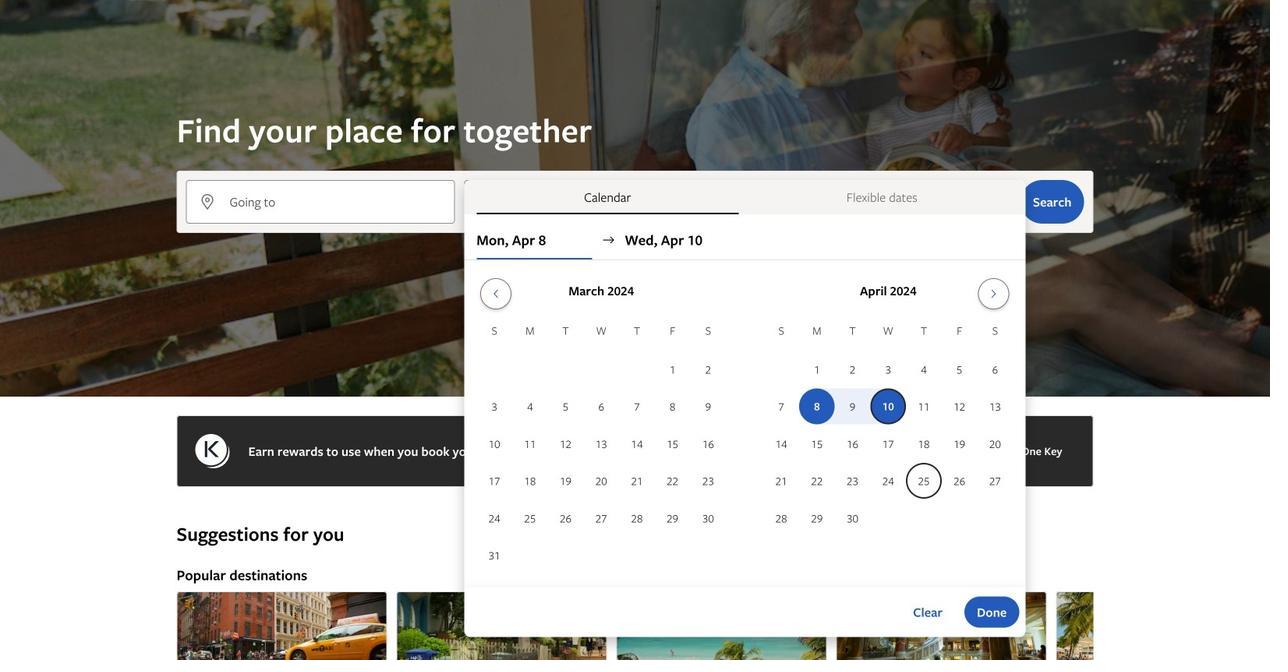 Task type: locate. For each thing, give the bounding box(es) containing it.
recently viewed region
[[167, 497, 1103, 522]]

directional image
[[601, 233, 615, 247]]

tab list
[[464, 180, 1026, 214]]

march 2024 element
[[477, 322, 726, 575]]

next month image
[[985, 288, 1003, 300]]

tab list inside wizard region
[[464, 180, 1026, 214]]

application inside wizard region
[[477, 272, 1013, 575]]

application
[[477, 272, 1013, 575]]

cancun which includes a sandy beach, landscape views and general coastal views image
[[616, 592, 827, 660]]



Task type: vqa. For each thing, say whether or not it's contained in the screenshot.
'Google' icon
no



Task type: describe. For each thing, give the bounding box(es) containing it.
las vegas featuring interior views image
[[836, 592, 1047, 660]]

soho - tribeca which includes street scenes and a city image
[[177, 592, 387, 660]]

south beach featuring tropical scenes, general coastal views and a beach image
[[1056, 592, 1267, 660]]

show next card image
[[1084, 649, 1103, 660]]

show previous card image
[[167, 649, 186, 660]]

georgetown - foggy bottom showing a house, a city and street scenes image
[[396, 592, 607, 660]]

wizard region
[[0, 0, 1270, 637]]

april 2024 element
[[764, 322, 1013, 538]]

previous month image
[[486, 288, 505, 300]]



